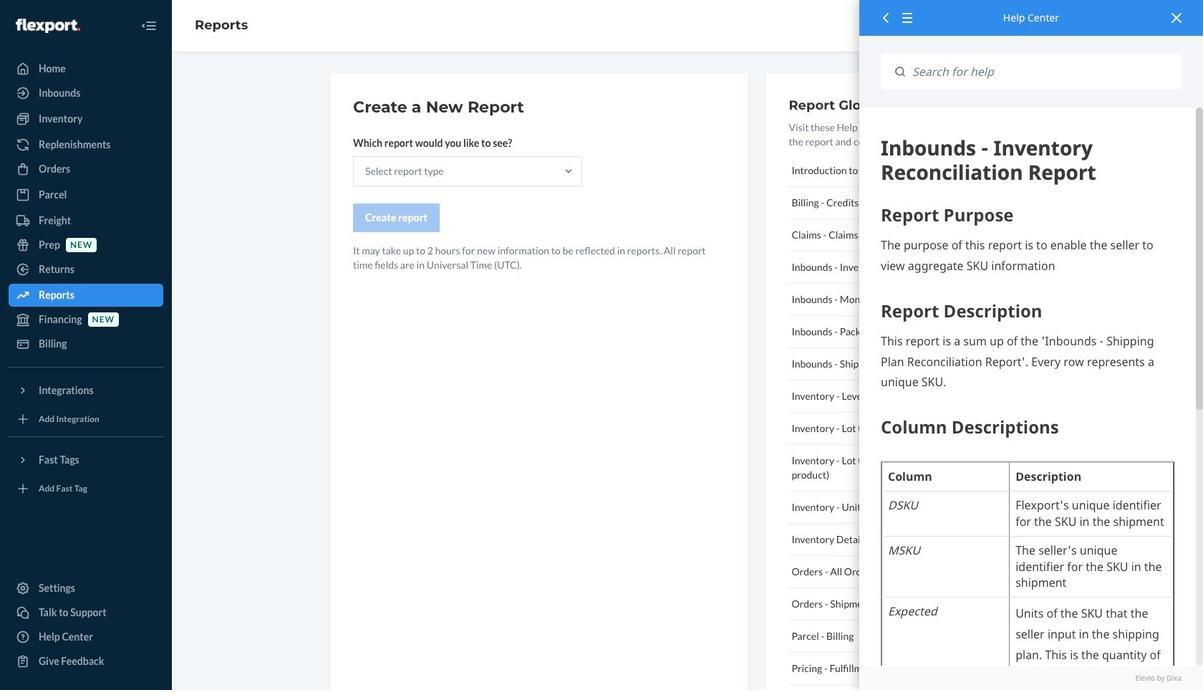 Task type: describe. For each thing, give the bounding box(es) containing it.
Search search field
[[906, 54, 1182, 90]]

flexport logo image
[[16, 18, 80, 33]]

close navigation image
[[140, 17, 158, 34]]



Task type: vqa. For each thing, say whether or not it's contained in the screenshot.
inventory
no



